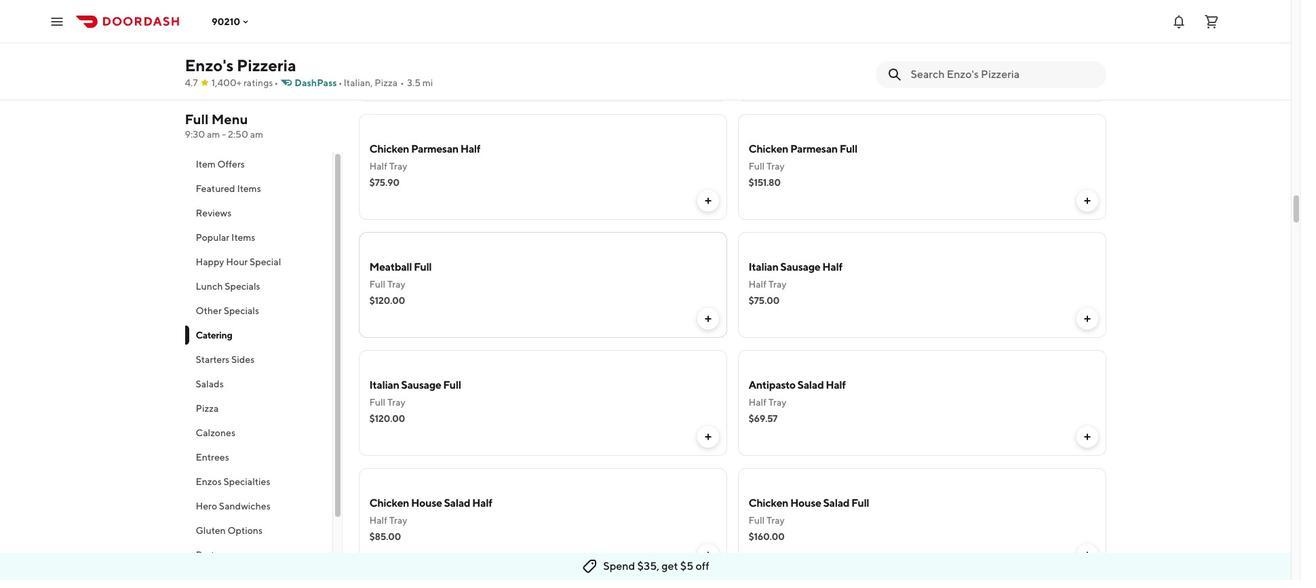 Task type: describe. For each thing, give the bounding box(es) containing it.
parmesan for full
[[790, 142, 838, 155]]

add item to cart image for chicken house salad full
[[1082, 550, 1093, 560]]

tray inside chicken parmesan full full tray $151.80
[[767, 161, 785, 172]]

offers
[[217, 159, 245, 170]]

salad for chicken house salad full
[[823, 497, 850, 510]]

featured items
[[196, 183, 261, 194]]

entrees
[[196, 452, 229, 463]]

ratings
[[244, 77, 273, 88]]

3.5
[[407, 77, 421, 88]]

pizzeria
[[237, 56, 296, 75]]

hour
[[226, 256, 248, 267]]

$5
[[680, 560, 694, 573]]

1 horizontal spatial pizza
[[375, 77, 398, 88]]

90210
[[212, 16, 240, 27]]

salads
[[196, 379, 224, 389]]

gluten options
[[196, 525, 263, 536]]

italian, pizza • 3.5 mi
[[344, 77, 433, 88]]

meatball full full tray $120.00
[[369, 261, 432, 306]]

specialties
[[224, 476, 270, 487]]

chicken house salad full full tray $160.00
[[749, 497, 869, 542]]

$35,
[[638, 560, 660, 573]]

hero sandwiches button
[[185, 494, 332, 518]]

add item to cart image for meatball full
[[703, 313, 713, 324]]

tray inside meatball full full tray $120.00
[[387, 279, 406, 290]]

popular
[[196, 232, 230, 243]]

starters sides button
[[185, 347, 332, 372]]

90210 button
[[212, 16, 251, 27]]

chicken for chicken parmesan full
[[749, 142, 789, 155]]

full inside full menu 9:30 am - 2:50 am
[[185, 111, 209, 127]]

starters
[[196, 354, 229, 365]]

enzo's pizzeria
[[185, 56, 296, 75]]

items for featured items
[[237, 183, 261, 194]]

1,400+
[[211, 77, 242, 88]]

italian sausage full full tray $120.00
[[369, 379, 461, 424]]

tray inside chicken house salad half half tray $85.00
[[389, 515, 407, 526]]

Item Search search field
[[911, 67, 1095, 82]]

$75.90
[[369, 177, 399, 188]]

pizza inside button
[[196, 403, 219, 414]]

sausage for half
[[781, 261, 821, 273]]

happy
[[196, 256, 224, 267]]

lunch
[[196, 281, 223, 292]]

off
[[696, 560, 710, 573]]

salad for chicken house salad half
[[444, 497, 470, 510]]

hero sandwiches
[[196, 501, 271, 512]]

item offers button
[[185, 152, 332, 176]]

tray inside chicken parmesan half half tray $75.90
[[389, 161, 407, 172]]

other
[[196, 305, 222, 316]]

specials for other specials
[[224, 305, 259, 316]]

specials for lunch specials
[[225, 281, 260, 292]]

other specials
[[196, 305, 259, 316]]

italian for italian sausage half
[[749, 261, 779, 273]]

pastas button
[[185, 543, 332, 567]]

add item to cart image for italian sausage half
[[1082, 313, 1093, 324]]

calzones button
[[185, 421, 332, 445]]

gluten options button
[[185, 518, 332, 543]]

gluten
[[196, 525, 226, 536]]

1 am from the left
[[207, 129, 220, 140]]

$151.80
[[749, 177, 781, 188]]

lunch specials button
[[185, 274, 332, 299]]

featured items button
[[185, 176, 332, 201]]

house for full
[[790, 497, 821, 510]]

$85.00
[[369, 531, 401, 542]]

add item to cart image for italian sausage full
[[703, 432, 713, 442]]

chicken parmesan half half tray $75.90
[[369, 142, 481, 188]]

chicken parmesan full full tray $151.80
[[749, 142, 858, 188]]

sandwiches
[[219, 501, 271, 512]]

4.7
[[185, 77, 198, 88]]

item
[[196, 159, 216, 170]]

chicken for chicken parmesan half
[[369, 142, 409, 155]]

$75.00
[[749, 295, 780, 306]]

antipasto salad half half tray $69.57
[[749, 379, 846, 424]]

sausage for full
[[401, 379, 441, 392]]

$120.00 inside meatball full full tray $120.00
[[369, 295, 405, 306]]

happy hour special button
[[185, 250, 332, 274]]

italian sausage half half tray $75.00
[[749, 261, 843, 306]]

other specials button
[[185, 299, 332, 323]]

notification bell image
[[1171, 13, 1187, 30]]



Task type: locate. For each thing, give the bounding box(es) containing it.
enzos specialties button
[[185, 470, 332, 494]]

2 house from the left
[[790, 497, 821, 510]]

1 horizontal spatial italian
[[749, 261, 779, 273]]

dashpass
[[295, 77, 337, 88]]

chicken inside "chicken house salad full full tray $160.00"
[[749, 497, 789, 510]]

• for 1,400+ ratings •
[[274, 77, 278, 88]]

enzo's
[[185, 56, 234, 75]]

1 horizontal spatial add item to cart image
[[1082, 195, 1093, 206]]

menu
[[211, 111, 248, 127]]

antipasto
[[749, 379, 796, 392]]

1 vertical spatial add item to cart image
[[703, 432, 713, 442]]

1 house from the left
[[411, 497, 442, 510]]

• right ratings
[[274, 77, 278, 88]]

tray inside the antipasto salad half half tray $69.57
[[769, 397, 787, 408]]

0 items, open order cart image
[[1204, 13, 1220, 30]]

1 horizontal spatial am
[[250, 129, 263, 140]]

0 horizontal spatial house
[[411, 497, 442, 510]]

am right 2:50
[[250, 129, 263, 140]]

0 horizontal spatial parmesan
[[411, 142, 459, 155]]

0 vertical spatial items
[[237, 183, 261, 194]]

-
[[222, 129, 226, 140]]

1 horizontal spatial house
[[790, 497, 821, 510]]

0 horizontal spatial •
[[274, 77, 278, 88]]

1 horizontal spatial •
[[338, 77, 342, 88]]

0 horizontal spatial add item to cart image
[[703, 432, 713, 442]]

parmesan for half
[[411, 142, 459, 155]]

enzos specialties
[[196, 476, 270, 487]]

get
[[662, 560, 678, 573]]

0 vertical spatial specials
[[225, 281, 260, 292]]

$69.57
[[749, 413, 778, 424]]

2 horizontal spatial •
[[400, 77, 404, 88]]

full tray
[[749, 43, 785, 54]]

1 vertical spatial sausage
[[401, 379, 441, 392]]

enzos
[[196, 476, 222, 487]]

3 • from the left
[[400, 77, 404, 88]]

0 horizontal spatial italian
[[369, 379, 399, 392]]

pastas
[[196, 550, 224, 560]]

chicken for chicken house salad half
[[369, 497, 409, 510]]

$120.00
[[369, 295, 405, 306], [369, 413, 405, 424]]

• left italian,
[[338, 77, 342, 88]]

house inside chicken house salad half half tray $85.00
[[411, 497, 442, 510]]

parmesan inside chicken parmesan half half tray $75.90
[[411, 142, 459, 155]]

tray inside italian sausage full full tray $120.00
[[387, 397, 406, 408]]

options
[[228, 525, 263, 536]]

1 parmesan from the left
[[411, 142, 459, 155]]

2 • from the left
[[338, 77, 342, 88]]

0 horizontal spatial am
[[207, 129, 220, 140]]

mi
[[423, 77, 433, 88]]

pizza
[[375, 77, 398, 88], [196, 403, 219, 414]]

0 horizontal spatial pizza
[[196, 403, 219, 414]]

special
[[250, 256, 281, 267]]

lunch specials
[[196, 281, 260, 292]]

$160.00
[[749, 531, 785, 542]]

am left -
[[207, 129, 220, 140]]

•
[[274, 77, 278, 88], [338, 77, 342, 88], [400, 77, 404, 88]]

parmesan
[[411, 142, 459, 155], [790, 142, 838, 155]]

reviews
[[196, 208, 232, 218]]

add item to cart image for chicken house salad half
[[703, 550, 713, 560]]

full
[[749, 43, 765, 54], [185, 111, 209, 127], [840, 142, 858, 155], [749, 161, 765, 172], [414, 261, 432, 273], [369, 279, 386, 290], [443, 379, 461, 392], [369, 397, 386, 408], [852, 497, 869, 510], [749, 515, 765, 526]]

chicken for chicken house salad full
[[749, 497, 789, 510]]

italian,
[[344, 77, 373, 88]]

1 $120.00 from the top
[[369, 295, 405, 306]]

chicken
[[369, 142, 409, 155], [749, 142, 789, 155], [369, 497, 409, 510], [749, 497, 789, 510]]

meatball
[[369, 261, 412, 273]]

0 vertical spatial italian
[[749, 261, 779, 273]]

italian
[[749, 261, 779, 273], [369, 379, 399, 392]]

half
[[369, 43, 387, 54], [461, 142, 481, 155], [369, 161, 387, 172], [823, 261, 843, 273], [749, 279, 767, 290], [826, 379, 846, 392], [749, 397, 767, 408], [472, 497, 492, 510], [369, 515, 387, 526]]

entrees button
[[185, 445, 332, 470]]

0 vertical spatial sausage
[[781, 261, 821, 273]]

salad
[[798, 379, 824, 392], [444, 497, 470, 510], [823, 497, 850, 510]]

1 vertical spatial $120.00
[[369, 413, 405, 424]]

pizza down salads
[[196, 403, 219, 414]]

tray
[[389, 43, 407, 54], [767, 43, 785, 54], [389, 161, 407, 172], [767, 161, 785, 172], [387, 279, 406, 290], [769, 279, 787, 290], [387, 397, 406, 408], [769, 397, 787, 408], [389, 515, 407, 526], [767, 515, 785, 526]]

spend
[[603, 560, 635, 573]]

2 parmesan from the left
[[790, 142, 838, 155]]

1 vertical spatial items
[[231, 232, 255, 243]]

dashpass •
[[295, 77, 342, 88]]

add item to cart image for chicken parmesan full
[[1082, 195, 1093, 206]]

specials down lunch specials
[[224, 305, 259, 316]]

2 $120.00 from the top
[[369, 413, 405, 424]]

parmesan inside chicken parmesan full full tray $151.80
[[790, 142, 838, 155]]

sides
[[231, 354, 255, 365]]

house inside "chicken house salad full full tray $160.00"
[[790, 497, 821, 510]]

1,400+ ratings •
[[211, 77, 278, 88]]

catering
[[196, 330, 232, 341]]

sausage inside italian sausage full full tray $120.00
[[401, 379, 441, 392]]

half tray
[[369, 43, 407, 54]]

• for italian, pizza • 3.5 mi
[[400, 77, 404, 88]]

tray inside "chicken house salad full full tray $160.00"
[[767, 515, 785, 526]]

items up reviews button
[[237, 183, 261, 194]]

chicken up $85.00
[[369, 497, 409, 510]]

pizza left 3.5
[[375, 77, 398, 88]]

items
[[237, 183, 261, 194], [231, 232, 255, 243]]

0 horizontal spatial sausage
[[401, 379, 441, 392]]

0 vertical spatial add item to cart image
[[1082, 195, 1093, 206]]

1 horizontal spatial parmesan
[[790, 142, 838, 155]]

1 vertical spatial pizza
[[196, 403, 219, 414]]

0 vertical spatial $120.00
[[369, 295, 405, 306]]

full menu 9:30 am - 2:50 am
[[185, 111, 263, 140]]

specials down happy hour special
[[225, 281, 260, 292]]

1 vertical spatial specials
[[224, 305, 259, 316]]

2:50
[[228, 129, 248, 140]]

9:30
[[185, 129, 205, 140]]

popular items button
[[185, 225, 332, 250]]

0 vertical spatial pizza
[[375, 77, 398, 88]]

tray inside italian sausage half half tray $75.00
[[769, 279, 787, 290]]

featured
[[196, 183, 235, 194]]

add item to cart image
[[1082, 195, 1093, 206], [703, 432, 713, 442]]

chicken up $151.80
[[749, 142, 789, 155]]

house
[[411, 497, 442, 510], [790, 497, 821, 510]]

italian for italian sausage full
[[369, 379, 399, 392]]

specials
[[225, 281, 260, 292], [224, 305, 259, 316]]

starters sides
[[196, 354, 255, 365]]

1 horizontal spatial sausage
[[781, 261, 821, 273]]

open menu image
[[49, 13, 65, 30]]

reviews button
[[185, 201, 332, 225]]

item offers
[[196, 159, 245, 170]]

hero
[[196, 501, 217, 512]]

chicken up '$160.00'
[[749, 497, 789, 510]]

chicken house salad half half tray $85.00
[[369, 497, 492, 542]]

chicken inside chicken parmesan full full tray $151.80
[[749, 142, 789, 155]]

add item to cart image for chicken parmesan half
[[703, 195, 713, 206]]

• left 3.5
[[400, 77, 404, 88]]

italian inside italian sausage half half tray $75.00
[[749, 261, 779, 273]]

salad inside "chicken house salad full full tray $160.00"
[[823, 497, 850, 510]]

sausage inside italian sausage half half tray $75.00
[[781, 261, 821, 273]]

chicken inside chicken house salad half half tray $85.00
[[369, 497, 409, 510]]

1 vertical spatial italian
[[369, 379, 399, 392]]

salads button
[[185, 372, 332, 396]]

pizza button
[[185, 396, 332, 421]]

house for half
[[411, 497, 442, 510]]

salad inside chicken house salad half half tray $85.00
[[444, 497, 470, 510]]

chicken up $75.90
[[369, 142, 409, 155]]

chicken inside chicken parmesan half half tray $75.90
[[369, 142, 409, 155]]

items for popular items
[[231, 232, 255, 243]]

happy hour special
[[196, 256, 281, 267]]

add item to cart image
[[703, 195, 713, 206], [703, 313, 713, 324], [1082, 313, 1093, 324], [1082, 432, 1093, 442], [703, 550, 713, 560], [1082, 550, 1093, 560]]

italian inside italian sausage full full tray $120.00
[[369, 379, 399, 392]]

items up happy hour special
[[231, 232, 255, 243]]

salad inside the antipasto salad half half tray $69.57
[[798, 379, 824, 392]]

1 • from the left
[[274, 77, 278, 88]]

calzones
[[196, 427, 235, 438]]

spend $35, get $5 off
[[603, 560, 710, 573]]

popular items
[[196, 232, 255, 243]]

add item to cart image for antipasto salad half
[[1082, 432, 1093, 442]]

$120.00 inside italian sausage full full tray $120.00
[[369, 413, 405, 424]]

2 am from the left
[[250, 129, 263, 140]]



Task type: vqa. For each thing, say whether or not it's contained in the screenshot.


